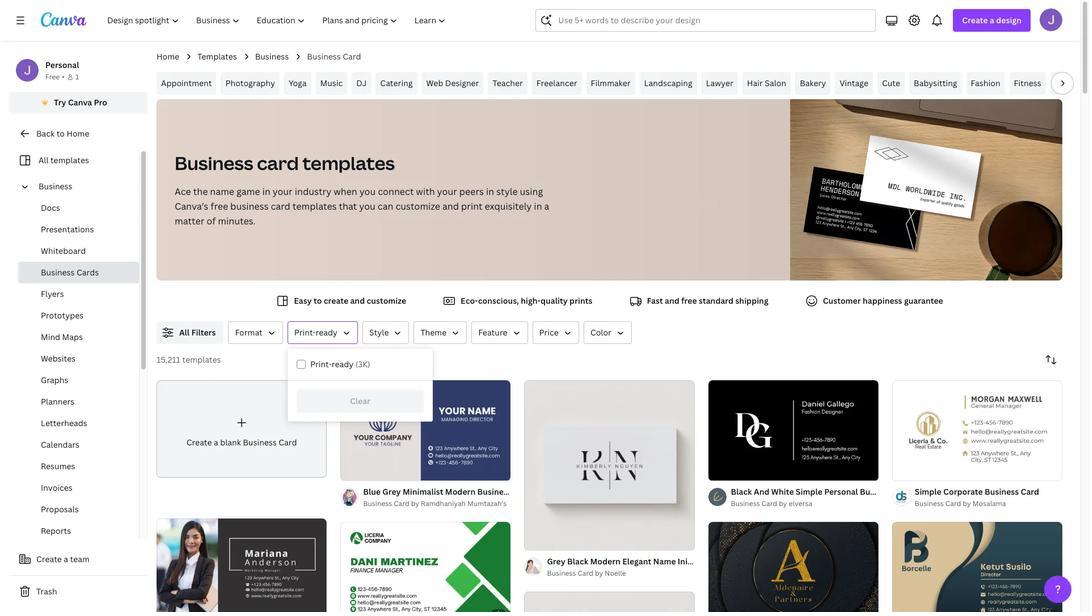 Task type: vqa. For each thing, say whether or not it's contained in the screenshot.
the bottom products
no



Task type: locate. For each thing, give the bounding box(es) containing it.
create left blank
[[187, 437, 212, 448]]

of left 3
[[537, 538, 546, 546]]

0 horizontal spatial personal
[[45, 60, 79, 70]]

prototypes
[[41, 310, 84, 321]]

home up all templates link
[[67, 128, 89, 139]]

white
[[772, 487, 794, 498]]

1 vertical spatial to
[[314, 296, 322, 306]]

and left print
[[443, 200, 459, 213]]

of inside "link"
[[354, 468, 362, 476]]

navy and brown modern business card image
[[892, 523, 1063, 613]]

ready down create
[[316, 327, 338, 338]]

mosalama
[[973, 499, 1006, 509]]

you left can
[[359, 200, 376, 213]]

web designer
[[426, 78, 479, 89]]

reports
[[41, 526, 71, 537]]

1 vertical spatial personal
[[825, 487, 858, 498]]

you
[[360, 186, 376, 198], [359, 200, 376, 213]]

easy to create and customize
[[294, 296, 406, 306]]

create inside "create a design" dropdown button
[[963, 15, 988, 26]]

all down back
[[39, 155, 49, 166]]

ready left the (3k)
[[332, 359, 354, 370]]

modern up noelle
[[590, 557, 621, 568]]

1 horizontal spatial modern
[[590, 557, 621, 568]]

of left 2 in the bottom of the page
[[354, 468, 362, 476]]

free down name
[[211, 200, 228, 213]]

ready
[[316, 327, 338, 338], [332, 359, 354, 370]]

calendars
[[41, 440, 79, 451]]

customize
[[396, 200, 440, 213], [367, 296, 406, 306]]

1 vertical spatial business link
[[34, 176, 132, 197]]

1 inside "link"
[[349, 468, 352, 476]]

1 vertical spatial customize
[[367, 296, 406, 306]]

1 horizontal spatial and
[[443, 200, 459, 213]]

2 horizontal spatial 1
[[532, 538, 536, 546]]

of for blue grey minimalist modern business card
[[354, 468, 362, 476]]

free inside ace the name game in your industry when you connect with your peers in style using canva's free business card templates that you can customize and print exquisitely in a matter of minutes.
[[211, 200, 228, 213]]

create for create a blank business card
[[187, 437, 212, 448]]

0 horizontal spatial business link
[[34, 176, 132, 197]]

2 vertical spatial of
[[537, 538, 546, 546]]

by inside grey black modern elegant name initials monogram business card business card by noelle
[[595, 569, 603, 579]]

1 horizontal spatial 1
[[349, 468, 352, 476]]

business link
[[255, 51, 289, 63], [34, 176, 132, 197]]

Search search field
[[559, 10, 869, 31]]

using
[[520, 186, 543, 198]]

templates down "filters"
[[182, 355, 221, 365]]

2 vertical spatial 1
[[532, 538, 536, 546]]

1 your from the left
[[273, 186, 293, 198]]

by inside simple corporate business card business card by mosalama
[[963, 499, 971, 509]]

ready inside button
[[316, 327, 338, 338]]

1 for blue
[[349, 468, 352, 476]]

1 horizontal spatial free
[[682, 296, 697, 306]]

2 vertical spatial create
[[36, 554, 62, 565]]

jacob simon image
[[1040, 9, 1063, 31]]

by inside "black and white simple personal business card business card by elversa"
[[779, 499, 787, 509]]

None search field
[[536, 9, 876, 32]]

cards
[[77, 267, 99, 278]]

minutes.
[[218, 215, 256, 228]]

grey
[[383, 487, 401, 498], [547, 557, 566, 568]]

create
[[324, 296, 348, 306]]

personal up •
[[45, 60, 79, 70]]

1 vertical spatial card
[[271, 200, 290, 213]]

1 vertical spatial print-
[[310, 359, 332, 370]]

0 horizontal spatial home
[[67, 128, 89, 139]]

print- down 'print-ready' button
[[310, 359, 332, 370]]

exquisitely
[[485, 200, 532, 213]]

0 horizontal spatial black
[[567, 557, 589, 568]]

shipping
[[736, 296, 769, 306]]

1 vertical spatial modern
[[590, 557, 621, 568]]

black & gold elegant business card image
[[709, 523, 879, 613]]

0 horizontal spatial of
[[207, 215, 216, 228]]

yoga link
[[284, 72, 311, 95]]

guarantee
[[904, 296, 944, 306]]

0 horizontal spatial grey
[[383, 487, 401, 498]]

free left standard
[[682, 296, 697, 306]]

1 horizontal spatial grey
[[547, 557, 566, 568]]

Sort by button
[[1040, 349, 1063, 372]]

1
[[75, 72, 79, 82], [349, 468, 352, 476], [532, 538, 536, 546]]

0 vertical spatial black
[[731, 487, 752, 498]]

feature
[[478, 327, 508, 338]]

0 vertical spatial of
[[207, 215, 216, 228]]

yoga
[[289, 78, 307, 89]]

create inside create a team button
[[36, 554, 62, 565]]

create a team button
[[9, 549, 148, 571]]

0 vertical spatial print-
[[294, 327, 316, 338]]

0 vertical spatial to
[[57, 128, 65, 139]]

templates
[[303, 151, 395, 175], [50, 155, 89, 166], [293, 200, 337, 213], [182, 355, 221, 365]]

a left team
[[64, 554, 68, 565]]

0 vertical spatial you
[[360, 186, 376, 198]]

print- down the easy
[[294, 327, 316, 338]]

print-ready
[[294, 327, 338, 338]]

0 vertical spatial modern
[[445, 487, 476, 498]]

trash link
[[9, 581, 148, 604]]

create down reports
[[36, 554, 62, 565]]

create left the design
[[963, 15, 988, 26]]

•
[[62, 72, 65, 82]]

to
[[57, 128, 65, 139], [314, 296, 322, 306]]

simple up business card by elversa link
[[796, 487, 823, 498]]

1 horizontal spatial all
[[179, 327, 190, 338]]

0 horizontal spatial all
[[39, 155, 49, 166]]

a inside dropdown button
[[990, 15, 995, 26]]

in left style
[[486, 186, 494, 198]]

templates down the industry
[[293, 200, 337, 213]]

fashion link
[[967, 72, 1005, 95]]

by down white
[[779, 499, 787, 509]]

of right matter
[[207, 215, 216, 228]]

home
[[157, 51, 179, 62], [67, 128, 89, 139]]

1 horizontal spatial to
[[314, 296, 322, 306]]

modern inside blue grey minimalist modern business card business card by ramdhaniyah mumtazah's
[[445, 487, 476, 498]]

catering
[[380, 78, 413, 89]]

minimalist
[[403, 487, 443, 498]]

a right exquisitely
[[544, 200, 550, 213]]

business
[[255, 51, 289, 62], [307, 51, 341, 62], [175, 151, 253, 175], [39, 181, 72, 192], [41, 267, 75, 278], [243, 437, 277, 448], [478, 487, 512, 498], [860, 487, 894, 498], [985, 487, 1019, 498], [363, 499, 392, 509], [731, 499, 760, 509], [915, 499, 944, 509], [750, 557, 784, 568], [547, 569, 576, 579]]

2 simple from the left
[[915, 487, 942, 498]]

1 horizontal spatial simple
[[915, 487, 942, 498]]

fitness
[[1014, 78, 1042, 89]]

customize inside ace the name game in your industry when you connect with your peers in style using canva's free business card templates that you can customize and print exquisitely in a matter of minutes.
[[396, 200, 440, 213]]

grey down 3
[[547, 557, 566, 568]]

card inside ace the name game in your industry when you connect with your peers in style using canva's free business card templates that you can customize and print exquisitely in a matter of minutes.
[[271, 200, 290, 213]]

1 vertical spatial you
[[359, 200, 376, 213]]

1 vertical spatial grey
[[547, 557, 566, 568]]

clear button
[[297, 390, 424, 413]]

print- inside button
[[294, 327, 316, 338]]

name
[[653, 557, 676, 568]]

1 horizontal spatial black
[[731, 487, 752, 498]]

of
[[207, 215, 216, 228], [354, 468, 362, 476], [537, 538, 546, 546]]

create a design
[[963, 15, 1022, 26]]

1 of 3
[[532, 538, 551, 546]]

print- for print-ready
[[294, 327, 316, 338]]

print- for print-ready (3k)
[[310, 359, 332, 370]]

a left the design
[[990, 15, 995, 26]]

2 horizontal spatial create
[[963, 15, 988, 26]]

personal up business card by elversa link
[[825, 487, 858, 498]]

business inside business link
[[39, 181, 72, 192]]

pro
[[94, 97, 107, 108]]

a for create a blank business card
[[214, 437, 218, 448]]

a inside button
[[64, 554, 68, 565]]

a left blank
[[214, 437, 218, 448]]

by left noelle
[[595, 569, 603, 579]]

(3k)
[[356, 359, 370, 370]]

0 horizontal spatial create
[[36, 554, 62, 565]]

0 vertical spatial all
[[39, 155, 49, 166]]

to right the easy
[[314, 296, 322, 306]]

matter
[[175, 215, 204, 228]]

business link up the photography at the top left of the page
[[255, 51, 289, 63]]

0 vertical spatial grey
[[383, 487, 401, 498]]

1 horizontal spatial personal
[[825, 487, 858, 498]]

0 vertical spatial customize
[[396, 200, 440, 213]]

standard
[[699, 296, 734, 306]]

of for grey black modern elegant name initials monogram business card
[[537, 538, 546, 546]]

corporate
[[944, 487, 983, 498]]

1 simple from the left
[[796, 487, 823, 498]]

business
[[230, 200, 269, 213]]

black and white simple personal business card image
[[709, 381, 879, 481]]

by down minimalist
[[411, 499, 419, 509]]

prototypes link
[[18, 305, 139, 327]]

all left "filters"
[[179, 327, 190, 338]]

black white modern business card image
[[157, 519, 327, 613]]

customize down with
[[396, 200, 440, 213]]

1 of 3 link
[[525, 381, 695, 551]]

modern up ramdhaniyah
[[445, 487, 476, 498]]

0 vertical spatial 1
[[75, 72, 79, 82]]

1 vertical spatial all
[[179, 327, 190, 338]]

0 horizontal spatial simple
[[796, 487, 823, 498]]

create
[[963, 15, 988, 26], [187, 437, 212, 448], [36, 554, 62, 565]]

eco-conscious, high-quality prints
[[461, 296, 593, 306]]

business link down all templates link
[[34, 176, 132, 197]]

grey black modern elegant name initials monogram business card link
[[547, 556, 804, 569]]

teacher link
[[488, 72, 528, 95]]

team
[[70, 554, 90, 565]]

0 vertical spatial ready
[[316, 327, 338, 338]]

1 vertical spatial create
[[187, 437, 212, 448]]

create inside create a blank business card element
[[187, 437, 212, 448]]

to right back
[[57, 128, 65, 139]]

connect
[[378, 186, 414, 198]]

a for create a team
[[64, 554, 68, 565]]

0 horizontal spatial to
[[57, 128, 65, 139]]

in down using
[[534, 200, 542, 213]]

presentations
[[41, 224, 94, 235]]

card right business
[[271, 200, 290, 213]]

1 horizontal spatial create
[[187, 437, 212, 448]]

back to home link
[[9, 123, 148, 145]]

card up game
[[257, 151, 299, 175]]

1 vertical spatial of
[[354, 468, 362, 476]]

customer
[[823, 296, 861, 306]]

0 vertical spatial home
[[157, 51, 179, 62]]

black left and
[[731, 487, 752, 498]]

elegant
[[623, 557, 652, 568]]

your right with
[[437, 186, 457, 198]]

peers
[[460, 186, 484, 198]]

music link
[[316, 72, 347, 95]]

graphs
[[41, 375, 68, 386]]

simple left corporate on the right of the page
[[915, 487, 942, 498]]

a inside ace the name game in your industry when you connect with your peers in style using canva's free business card templates that you can customize and print exquisitely in a matter of minutes.
[[544, 200, 550, 213]]

1 left 2 in the bottom of the page
[[349, 468, 352, 476]]

0 vertical spatial create
[[963, 15, 988, 26]]

1 horizontal spatial of
[[354, 468, 362, 476]]

2 you from the top
[[359, 200, 376, 213]]

orange modern fun photography business card image
[[525, 593, 695, 613]]

quality
[[541, 296, 568, 306]]

appointment link
[[157, 72, 216, 95]]

and right fast
[[665, 296, 680, 306]]

hair
[[747, 78, 763, 89]]

1 left 3
[[532, 538, 536, 546]]

1 vertical spatial black
[[567, 557, 589, 568]]

modern inside grey black modern elegant name initials monogram business card business card by noelle
[[590, 557, 621, 568]]

1 vertical spatial ready
[[332, 359, 354, 370]]

your down business card templates
[[273, 186, 293, 198]]

simple inside simple corporate business card business card by mosalama
[[915, 487, 942, 498]]

to for easy
[[314, 296, 322, 306]]

invoices link
[[18, 478, 139, 499]]

and right create
[[350, 296, 365, 306]]

personal
[[45, 60, 79, 70], [825, 487, 858, 498]]

all inside button
[[179, 327, 190, 338]]

0 vertical spatial free
[[211, 200, 228, 213]]

in right game
[[262, 186, 270, 198]]

0 vertical spatial business link
[[255, 51, 289, 63]]

1 horizontal spatial business link
[[255, 51, 289, 63]]

black
[[731, 487, 752, 498], [567, 557, 589, 568]]

1 horizontal spatial your
[[437, 186, 457, 198]]

black up business card by noelle link
[[567, 557, 589, 568]]

1 vertical spatial 1
[[349, 468, 352, 476]]

2 horizontal spatial of
[[537, 538, 546, 546]]

you right 'when'
[[360, 186, 376, 198]]

home up appointment
[[157, 51, 179, 62]]

grey right blue at the bottom left of page
[[383, 487, 401, 498]]

1 right •
[[75, 72, 79, 82]]

create a team
[[36, 554, 90, 565]]

0 horizontal spatial modern
[[445, 487, 476, 498]]

babysitting
[[914, 78, 958, 89]]

3
[[548, 538, 551, 546]]

1 for grey
[[532, 538, 536, 546]]

customize up style "button"
[[367, 296, 406, 306]]

0 horizontal spatial free
[[211, 200, 228, 213]]

blue grey minimalist modern business card business card by ramdhaniyah mumtazah's
[[363, 487, 532, 509]]

grey black modern elegant name initials monogram business card image
[[525, 381, 695, 551]]

filmmaker
[[591, 78, 631, 89]]

by down corporate on the right of the page
[[963, 499, 971, 509]]

create a blank business card element
[[157, 381, 327, 478]]

blank
[[220, 437, 241, 448]]

0 horizontal spatial your
[[273, 186, 293, 198]]



Task type: describe. For each thing, give the bounding box(es) containing it.
freelancer link
[[532, 72, 582, 95]]

business card templates
[[175, 151, 395, 175]]

create a blank business card
[[187, 437, 297, 448]]

canva's
[[175, 200, 208, 213]]

simple corporate business card image
[[892, 381, 1063, 481]]

all for all filters
[[179, 327, 190, 338]]

create a design button
[[954, 9, 1031, 32]]

blue grey minimalist modern business card image
[[341, 381, 511, 481]]

canva
[[68, 97, 92, 108]]

templates up 'when'
[[303, 151, 395, 175]]

0 vertical spatial card
[[257, 151, 299, 175]]

color button
[[584, 322, 632, 344]]

hair salon
[[747, 78, 787, 89]]

lawyer link
[[702, 72, 738, 95]]

style button
[[363, 322, 409, 344]]

dental link
[[1051, 72, 1085, 95]]

mind
[[41, 332, 60, 343]]

2 horizontal spatial and
[[665, 296, 680, 306]]

2 your from the left
[[437, 186, 457, 198]]

price
[[539, 327, 559, 338]]

web
[[426, 78, 443, 89]]

and inside ace the name game in your industry when you connect with your peers in style using canva's free business card templates that you can customize and print exquisitely in a matter of minutes.
[[443, 200, 459, 213]]

2 horizontal spatial in
[[534, 200, 542, 213]]

templates down back to home on the top left of the page
[[50, 155, 89, 166]]

feature button
[[472, 322, 528, 344]]

designer
[[445, 78, 479, 89]]

1 horizontal spatial home
[[157, 51, 179, 62]]

mind maps
[[41, 332, 83, 343]]

maps
[[62, 332, 83, 343]]

docs
[[41, 203, 60, 213]]

and
[[754, 487, 770, 498]]

industry
[[295, 186, 332, 198]]

0 vertical spatial personal
[[45, 60, 79, 70]]

business card by mosalama link
[[915, 499, 1040, 510]]

presentations link
[[18, 219, 139, 241]]

ace
[[175, 186, 191, 198]]

business card by noelle link
[[547, 569, 695, 580]]

business card by elversa link
[[731, 499, 879, 510]]

15,211
[[157, 355, 180, 365]]

to for back
[[57, 128, 65, 139]]

docs link
[[18, 197, 139, 219]]

websites link
[[18, 348, 139, 370]]

grey inside grey black modern elegant name initials monogram business card business card by noelle
[[547, 557, 566, 568]]

templates
[[198, 51, 237, 62]]

catering link
[[376, 72, 417, 95]]

ace the name game in your industry when you connect with your peers in style using canva's free business card templates that you can customize and print exquisitely in a matter of minutes.
[[175, 186, 550, 228]]

templates inside ace the name game in your industry when you connect with your peers in style using canva's free business card templates that you can customize and print exquisitely in a matter of minutes.
[[293, 200, 337, 213]]

business card by ramdhaniyah mumtazah's link
[[363, 499, 511, 510]]

ready for print-ready (3k)
[[332, 359, 354, 370]]

teacher
[[493, 78, 523, 89]]

templates link
[[198, 51, 237, 63]]

print
[[461, 200, 483, 213]]

mind maps link
[[18, 327, 139, 348]]

by inside blue grey minimalist modern business card business card by ramdhaniyah mumtazah's
[[411, 499, 419, 509]]

try canva pro
[[54, 97, 107, 108]]

1 vertical spatial home
[[67, 128, 89, 139]]

appointment
[[161, 78, 212, 89]]

music
[[320, 78, 343, 89]]

1 horizontal spatial in
[[486, 186, 494, 198]]

can
[[378, 200, 394, 213]]

prints
[[570, 296, 593, 306]]

mumtazah's
[[468, 499, 507, 509]]

business inside create a blank business card element
[[243, 437, 277, 448]]

salon
[[765, 78, 787, 89]]

0 horizontal spatial in
[[262, 186, 270, 198]]

dj link
[[352, 72, 371, 95]]

0 horizontal spatial and
[[350, 296, 365, 306]]

grey black modern elegant name initials monogram business card business card by noelle
[[547, 557, 804, 579]]

happiness
[[863, 296, 903, 306]]

green and white modern business card image
[[341, 523, 511, 613]]

home link
[[157, 51, 179, 63]]

blue
[[363, 487, 381, 498]]

freelancer
[[537, 78, 577, 89]]

fashion
[[971, 78, 1001, 89]]

conscious,
[[478, 296, 519, 306]]

business card
[[307, 51, 361, 62]]

easy
[[294, 296, 312, 306]]

whiteboard link
[[18, 241, 139, 262]]

eco-
[[461, 296, 478, 306]]

resumes
[[41, 461, 75, 472]]

of inside ace the name game in your industry when you connect with your peers in style using canva's free business card templates that you can customize and print exquisitely in a matter of minutes.
[[207, 215, 216, 228]]

black and white simple personal business card business card by elversa
[[731, 487, 915, 509]]

black inside "black and white simple personal business card business card by elversa"
[[731, 487, 752, 498]]

fitness link
[[1010, 72, 1046, 95]]

fast and free standard shipping
[[647, 296, 769, 306]]

2
[[364, 468, 367, 476]]

bakery
[[800, 78, 826, 89]]

price button
[[533, 322, 579, 344]]

personal inside "black and white simple personal business card business card by elversa"
[[825, 487, 858, 498]]

grey inside blue grey minimalist modern business card business card by ramdhaniyah mumtazah's
[[383, 487, 401, 498]]

babysitting link
[[910, 72, 962, 95]]

invoices
[[41, 483, 73, 494]]

all for all templates
[[39, 155, 49, 166]]

a for create a design
[[990, 15, 995, 26]]

1 vertical spatial free
[[682, 296, 697, 306]]

reports link
[[18, 521, 139, 542]]

landscaping link
[[640, 72, 697, 95]]

create for create a design
[[963, 15, 988, 26]]

dj
[[357, 78, 367, 89]]

photography
[[226, 78, 275, 89]]

clear
[[350, 396, 371, 407]]

elversa
[[789, 499, 813, 509]]

fast
[[647, 296, 663, 306]]

graphs link
[[18, 370, 139, 392]]

ready for print-ready
[[316, 327, 338, 338]]

ramdhaniyah
[[421, 499, 466, 509]]

create for create a team
[[36, 554, 62, 565]]

name
[[210, 186, 234, 198]]

proposals
[[41, 504, 79, 515]]

simple corporate business card link
[[915, 486, 1040, 499]]

1 you from the top
[[360, 186, 376, 198]]

0 horizontal spatial 1
[[75, 72, 79, 82]]

cute link
[[878, 72, 905, 95]]

try
[[54, 97, 66, 108]]

simple inside "black and white simple personal business card business card by elversa"
[[796, 487, 823, 498]]

when
[[334, 186, 357, 198]]

black inside grey black modern elegant name initials monogram business card business card by noelle
[[567, 557, 589, 568]]

all filters
[[179, 327, 216, 338]]

top level navigation element
[[100, 9, 456, 32]]



